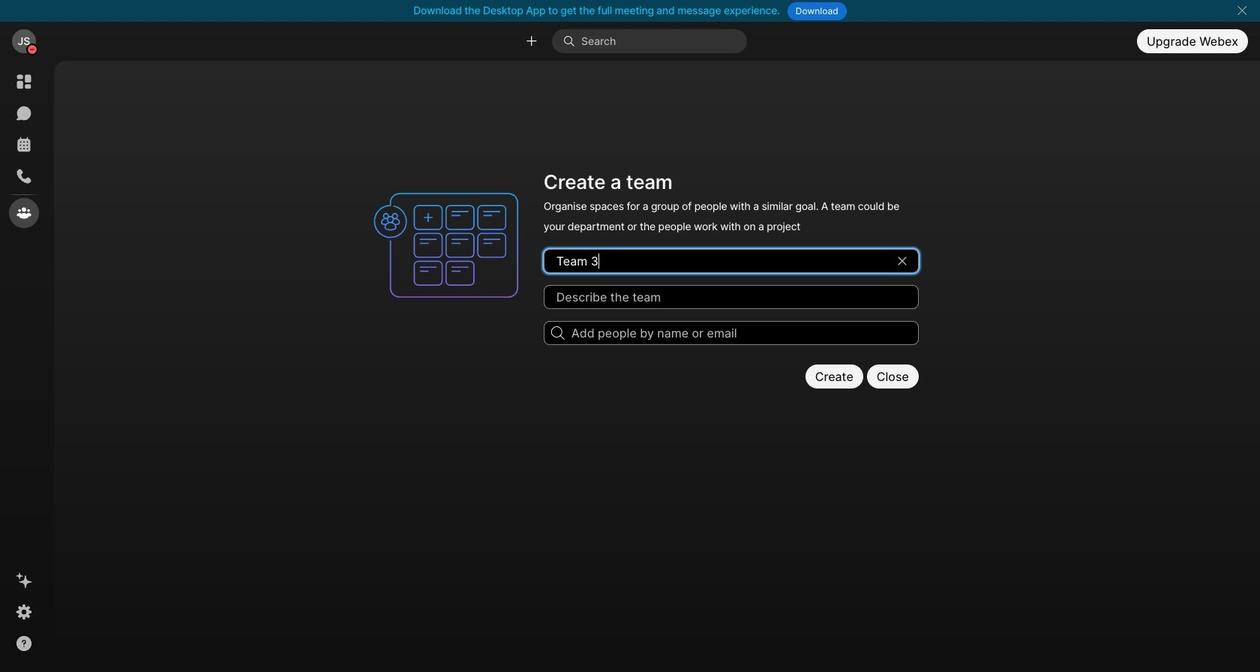 Task type: vqa. For each thing, say whether or not it's contained in the screenshot.
fifth list item from the bottom
no



Task type: describe. For each thing, give the bounding box(es) containing it.
webex tab list
[[9, 67, 39, 228]]

Name the team (required) text field
[[544, 249, 919, 273]]

Describe the team text field
[[544, 285, 919, 309]]



Task type: locate. For each thing, give the bounding box(es) containing it.
cancel_16 image
[[1237, 5, 1249, 17]]

create a team image
[[367, 166, 535, 325]]

navigation
[[0, 61, 48, 672]]

search_18 image
[[551, 326, 565, 340]]



